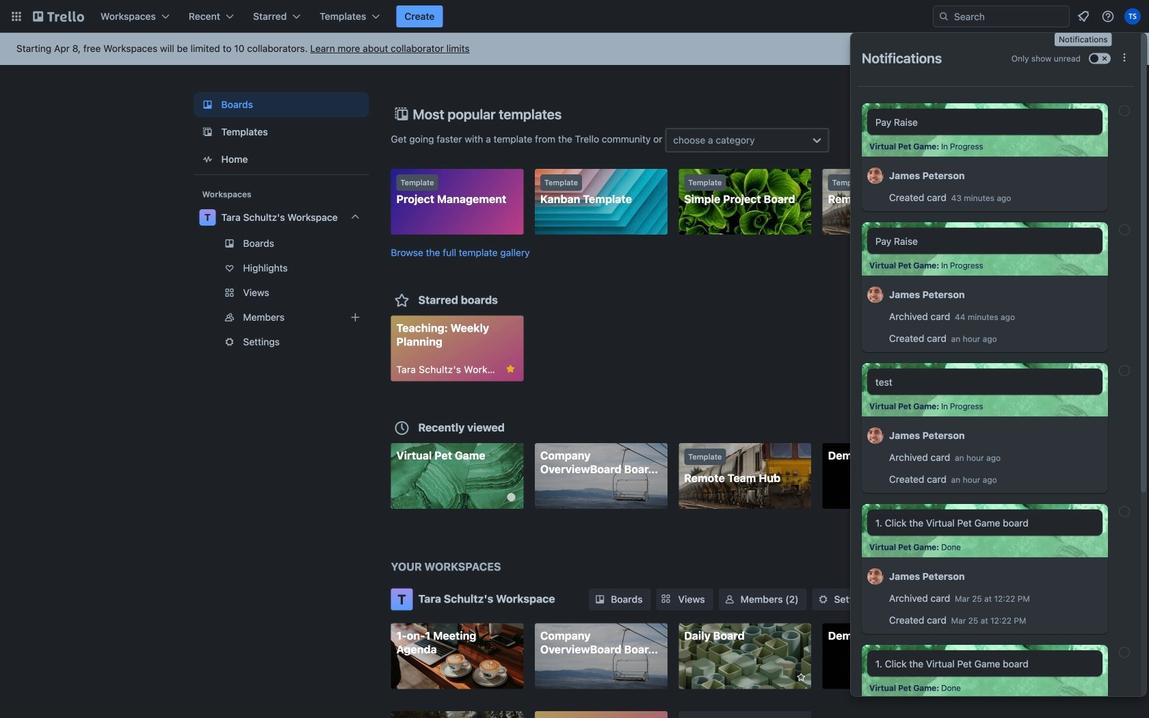 Task type: describe. For each thing, give the bounding box(es) containing it.
Search field
[[950, 7, 1070, 26]]

2 james peterson (jamespeterson93) image from the top
[[868, 426, 884, 446]]

2 sm image from the left
[[723, 593, 737, 607]]

back to home image
[[33, 5, 84, 27]]

primary element
[[0, 0, 1150, 33]]

tara schultz (taraschultz7) image
[[1125, 8, 1141, 25]]

home image
[[199, 151, 216, 168]]

james peterson (jamespeterson93) image
[[868, 285, 884, 305]]

template board image
[[199, 124, 216, 140]]

click to star this board. it will be added to your starred list. image
[[793, 672, 805, 684]]



Task type: vqa. For each thing, say whether or not it's contained in the screenshot.
sm image
yes



Task type: locate. For each thing, give the bounding box(es) containing it.
0 horizontal spatial sm image
[[593, 593, 607, 607]]

0 vertical spatial james peterson (jamespeterson93) image
[[868, 166, 884, 186]]

3 james peterson (jamespeterson93) image from the top
[[868, 567, 884, 587]]

0 notifications image
[[1076, 8, 1092, 25]]

2 vertical spatial james peterson (jamespeterson93) image
[[868, 567, 884, 587]]

sm image
[[817, 593, 830, 607]]

1 vertical spatial james peterson (jamespeterson93) image
[[868, 426, 884, 446]]

open information menu image
[[1102, 10, 1115, 23]]

search image
[[939, 11, 950, 22]]

sm image
[[593, 593, 607, 607], [723, 593, 737, 607]]

1 james peterson (jamespeterson93) image from the top
[[868, 166, 884, 186]]

1 horizontal spatial sm image
[[723, 593, 737, 607]]

1 sm image from the left
[[593, 593, 607, 607]]

add image
[[347, 309, 364, 326]]

james peterson (jamespeterson93) image
[[868, 166, 884, 186], [868, 426, 884, 446], [868, 567, 884, 587]]

board image
[[199, 96, 216, 113]]

tooltip
[[1055, 33, 1112, 46]]



